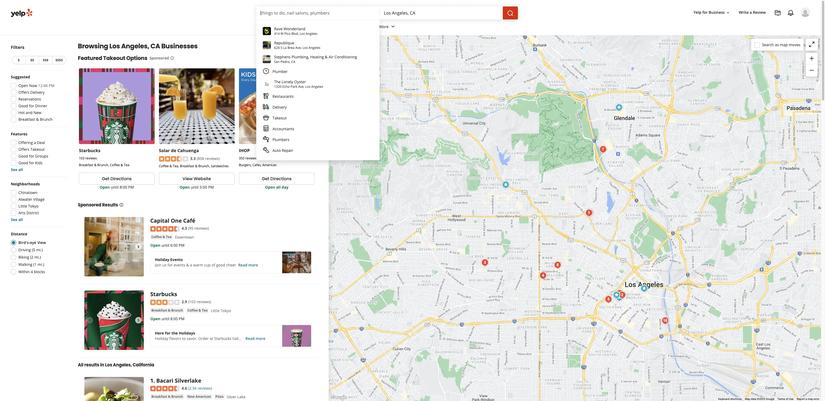 Task type: vqa. For each thing, say whether or not it's contained in the screenshot.
seventh 24 from the bottom
no



Task type: describe. For each thing, give the bounding box(es) containing it.
events
[[174, 262, 185, 268]]

report
[[797, 398, 805, 401]]

republique image
[[479, 257, 490, 268]]

read inside the holiday events join us for events & a warm cup of good cheer read more
[[238, 262, 247, 268]]

coffee & tea for the topmost coffee & tea button
[[151, 235, 172, 239]]

breakfast down and on the top
[[18, 117, 35, 122]]

breakfast & brunch button for little tokyo
[[150, 308, 184, 313]]

reviews) for 2.9 (103 reviews)
[[197, 299, 211, 304]]

accountants link
[[260, 124, 376, 134]]

for inside the holiday events join us for events & a warm cup of good cheer read more
[[168, 262, 173, 268]]

24 auto repair v2 image
[[263, 147, 269, 153]]

la
[[283, 45, 287, 50]]

24 delivery v2 image
[[263, 104, 269, 110]]

blvd,
[[292, 31, 299, 36]]

ethel m chocolates image
[[614, 102, 624, 113]]

air
[[329, 54, 334, 59]]

0 vertical spatial coffee & tea button
[[150, 234, 173, 240]]

report a map error link
[[797, 398, 819, 401]]

view inside option group
[[37, 240, 46, 245]]

reviews for starbucks
[[85, 156, 97, 161]]

yelp for business
[[694, 10, 725, 15]]

chinatown
[[18, 190, 37, 195]]

of inside the holiday events join us for events & a warm cup of good cheer read more
[[212, 262, 215, 268]]

$$$
[[43, 58, 48, 62]]

1
[[150, 377, 153, 385]]

report a map error
[[797, 398, 819, 401]]

breakfast inside starbucks 103 reviews breakfast & brunch, coffee & tea
[[79, 163, 93, 167]]

sort:
[[268, 44, 276, 49]]

little inside "group"
[[18, 204, 27, 209]]

pizza button
[[214, 394, 225, 400]]

all for offers takeout
[[18, 167, 23, 172]]

takeout link
[[260, 113, 376, 124]]

1 vertical spatial little tokyo
[[211, 308, 231, 313]]

new american link
[[186, 394, 212, 400]]

user actions element
[[689, 7, 818, 40]]

& inside stephens plumbing, heating & air conditioning san pedro, ca
[[325, 54, 328, 59]]

atwater
[[18, 197, 32, 202]]

4
[[31, 269, 33, 274]]

16 chevron down v2 image
[[726, 10, 730, 15]]

zoom out image
[[809, 67, 815, 74]]

option group containing distance
[[9, 231, 67, 276]]

blocks
[[34, 269, 45, 274]]

open until 5:00 pm
[[180, 185, 214, 190]]

notifications image
[[788, 10, 794, 16]]

one
[[171, 217, 182, 224]]

map region
[[276, 12, 825, 401]]

0 horizontal spatial 8:00
[[120, 185, 127, 190]]

home services
[[297, 24, 323, 29]]

get directions link for starbucks
[[79, 173, 155, 185]]

walking (1 mi.)
[[18, 262, 44, 267]]

1 vertical spatial all
[[276, 185, 281, 190]]

hot and new
[[18, 110, 41, 115]]

keyboard shortcuts
[[718, 398, 742, 401]]

republique
[[274, 40, 294, 45]]

previous image for starbucks
[[87, 317, 93, 324]]

holiday inside here for the holidays holiday flavors to savor. order at starbucks today. read more
[[155, 336, 168, 341]]

none field the near
[[384, 10, 499, 16]]

24 food v2 image
[[263, 93, 269, 99]]

(2.5k reviews)
[[188, 386, 212, 391]]

angeles inside the lonely oyster 1320 echo park ave, los angeles
[[311, 84, 323, 89]]

results
[[84, 362, 99, 368]]

1 vertical spatial starbucks link
[[150, 291, 177, 298]]

the
[[274, 79, 281, 84]]

options
[[126, 54, 147, 62]]

sponsored for sponsored results
[[78, 202, 101, 208]]

(806
[[197, 156, 204, 161]]

pm inside "group"
[[49, 83, 54, 88]]

rave
[[274, 26, 283, 31]]

brunch for little tokyo
[[171, 308, 183, 313]]

previous image for capital one café
[[87, 244, 93, 250]]

ihop
[[239, 148, 250, 154]]

takeout for featured takeout options
[[103, 54, 125, 62]]

0 vertical spatial restaurants link
[[255, 19, 293, 35]]

a for offering
[[34, 140, 36, 145]]

reviews) inside '(2.5k reviews)' link
[[198, 386, 212, 391]]

starbucks image
[[639, 283, 650, 294]]

error
[[814, 398, 819, 401]]

2 vertical spatial 16 info v2 image
[[119, 203, 123, 207]]

bottega louie image
[[617, 290, 628, 300]]

see all button for good for kids
[[11, 167, 23, 172]]

search
[[762, 42, 774, 47]]

los inside the lonely oyster 1320 echo park ave, los angeles
[[305, 84, 311, 89]]

results
[[102, 202, 118, 208]]

starbucks 103 reviews breakfast & brunch, coffee & tea
[[79, 148, 129, 167]]

$$$$ button
[[52, 56, 66, 64]]

24 shopping v2 image
[[263, 114, 269, 121]]

more inside here for the holidays holiday flavors to savor. order at starbucks today. read more
[[256, 336, 265, 341]]

services
[[309, 24, 323, 29]]

businesses
[[161, 42, 198, 51]]

a for write
[[750, 10, 752, 15]]

(103
[[188, 299, 196, 304]]

open left day
[[265, 185, 275, 190]]

all
[[78, 362, 83, 368]]

today.
[[232, 336, 243, 341]]

1 vertical spatial restaurants link
[[260, 91, 376, 102]]

republique 624 s la brea ave, los angeles
[[274, 40, 320, 50]]

4.3 star rating image
[[150, 226, 180, 232]]

see all for good
[[11, 167, 23, 172]]

offering
[[18, 140, 33, 145]]

open up results
[[100, 185, 110, 190]]

burgers,
[[239, 163, 252, 167]]

biking (2 mi.)
[[18, 255, 41, 260]]

a inside the holiday events join us for events & a warm cup of good cheer read more
[[190, 262, 192, 268]]

103
[[79, 156, 85, 161]]

driving
[[18, 247, 31, 253]]

until left 5:00
[[191, 185, 199, 190]]

starbucks for starbucks
[[150, 291, 177, 298]]

flavors
[[169, 336, 181, 341]]

get for ihop
[[262, 176, 269, 182]]

auto repair
[[273, 148, 293, 153]]

warm
[[193, 262, 203, 268]]

breakfast & brunch link for little tokyo
[[150, 308, 184, 313]]

& inside the holiday events join us for events & a warm cup of good cheer read more
[[186, 262, 189, 268]]

1 vertical spatial coffee & tea link
[[186, 308, 209, 313]]

filters
[[11, 44, 24, 50]]

review
[[753, 10, 766, 15]]

get directions for starbucks
[[102, 176, 132, 182]]

american inside button
[[196, 394, 211, 399]]

bird's-eye view
[[18, 240, 46, 245]]

open right next icon
[[150, 243, 160, 248]]

1 . bacari silverlake
[[150, 377, 201, 385]]

oyster
[[294, 79, 306, 84]]

zoom in image
[[809, 55, 815, 62]]

offers for offers takeout
[[18, 147, 29, 152]]

Near text field
[[384, 10, 499, 16]]

wonderland
[[284, 26, 305, 31]]

1 vertical spatial tokyo
[[221, 308, 231, 313]]

1 vertical spatial open until 8:00 pm
[[150, 316, 184, 321]]

hot
[[18, 110, 25, 115]]

american inside ihop 350 reviews burgers, cafes, american
[[262, 163, 277, 167]]

1 horizontal spatial view
[[182, 176, 193, 182]]

pizza
[[215, 394, 224, 399]]

breakfast & brunch for little tokyo
[[151, 308, 183, 313]]

here for the holidays holiday flavors to savor. order at starbucks today. read more
[[155, 331, 265, 341]]

see all for arts
[[11, 217, 23, 222]]

until up results
[[111, 185, 119, 190]]

business categories element
[[255, 19, 810, 35]]

mi.) for walking (1 mi.)
[[38, 262, 44, 267]]

expand map image
[[809, 41, 815, 48]]

1 vertical spatial takeout
[[273, 115, 287, 121]]

tyler b. image
[[801, 7, 810, 17]]

more
[[379, 24, 389, 29]]

google
[[766, 398, 774, 401]]

0 horizontal spatial open until 8:00 pm
[[100, 185, 134, 190]]

holiday inside the holiday events join us for events & a warm cup of good cheer read more
[[155, 257, 169, 262]]

bacari
[[156, 377, 173, 385]]

for for dinner
[[29, 103, 34, 108]]

brea
[[287, 45, 295, 50]]

write
[[739, 10, 749, 15]]

takeout for offers takeout
[[30, 147, 45, 152]]

join
[[155, 262, 161, 268]]

0 vertical spatial starbucks link
[[79, 148, 100, 154]]

stephens
[[274, 54, 291, 59]]

directions for ihop
[[270, 176, 292, 182]]

directions for starbucks
[[110, 176, 132, 182]]

new american
[[187, 394, 211, 399]]

here
[[155, 331, 164, 336]]

deal
[[37, 140, 45, 145]]

coffee & tea for the bottommost coffee & tea button
[[187, 308, 208, 313]]

featured takeout options
[[78, 54, 147, 62]]

as
[[775, 42, 779, 47]]

brunch, for starbucks
[[97, 163, 109, 167]]

map for error
[[808, 398, 813, 401]]

to
[[182, 336, 186, 341]]

write a review link
[[737, 8, 768, 17]]

ave, inside the lonely oyster 1320 echo park ave, los angeles
[[298, 84, 304, 89]]

for for the
[[165, 331, 171, 336]]

keyboard
[[718, 398, 730, 401]]

until left 6:00
[[161, 243, 169, 248]]

bestia image
[[660, 315, 671, 326]]

s
[[281, 45, 282, 50]]

dinner
[[35, 103, 47, 108]]

holidays
[[179, 331, 195, 336]]

tokyo inside "group"
[[28, 204, 39, 209]]

24 clock v2 image
[[263, 68, 269, 74]]

angeles for rave wonderland
[[306, 31, 318, 36]]

read inside here for the holidays holiday flavors to savor. order at starbucks today. read more
[[245, 336, 255, 341]]

morrison atwater village image
[[598, 144, 608, 155]]

24 plumbers v2 image
[[263, 136, 269, 143]]

2.9 (103 reviews)
[[182, 299, 211, 304]]

2 vertical spatial tea
[[202, 308, 208, 313]]

write a review
[[739, 10, 766, 15]]

2.9 star rating image
[[150, 300, 180, 305]]

capital one café link
[[150, 217, 195, 224]]

coffee & tea, breakfast & brunch, sandwiches
[[159, 164, 229, 168]]

1 vertical spatial delivery
[[273, 105, 287, 110]]

1 vertical spatial 8:00
[[170, 316, 178, 321]]

los up "featured takeout options"
[[109, 42, 120, 51]]



Task type: locate. For each thing, give the bounding box(es) containing it.
reviews) for 3.3 (806 reviews)
[[205, 156, 220, 161]]

a inside "group"
[[34, 140, 36, 145]]

open inside "group"
[[18, 83, 28, 88]]

1 vertical spatial starbucks
[[150, 291, 177, 298]]

None field
[[261, 10, 375, 16], [384, 10, 499, 16], [261, 10, 375, 16]]

1 get from the left
[[102, 176, 109, 182]]

group containing neighborhoods
[[9, 181, 67, 223]]

little tokyo down the 2.9 (103 reviews)
[[211, 308, 231, 313]]

angeles, up the options
[[121, 42, 149, 51]]

holiday up us on the left bottom
[[155, 257, 169, 262]]

0 vertical spatial angeles,
[[121, 42, 149, 51]]

0 horizontal spatial coffee & tea button
[[150, 234, 173, 240]]

2 see all from the top
[[11, 217, 23, 222]]

2 vertical spatial good
[[18, 160, 28, 165]]

16 info v2 image up the "heating"
[[314, 45, 318, 49]]

starbucks inside starbucks 103 reviews breakfast & brunch, coffee & tea
[[79, 148, 100, 154]]

coffee & tea link down the 2.9 (103 reviews)
[[186, 308, 209, 313]]

cafes,
[[252, 163, 262, 167]]

get
[[102, 176, 109, 182], [262, 176, 269, 182]]

4.3 (95 reviews)
[[182, 226, 209, 231]]

breakfast down 3.3
[[180, 164, 194, 168]]

0 vertical spatial little
[[18, 204, 27, 209]]

next image
[[135, 317, 142, 324]]

starbucks for starbucks 103 reviews breakfast & brunch, coffee & tea
[[79, 148, 100, 154]]

0 vertical spatial delivery
[[30, 90, 45, 95]]

coffee & tea button down the 2.9 (103 reviews)
[[186, 308, 209, 313]]

1 good from the top
[[18, 103, 28, 108]]

delivery inside "group"
[[30, 90, 45, 95]]

None search field
[[256, 6, 519, 19]]

open
[[18, 83, 28, 88], [100, 185, 110, 190], [180, 185, 190, 190], [265, 185, 275, 190], [150, 243, 160, 248], [150, 316, 160, 321]]

2 see all button from the top
[[11, 217, 23, 222]]

0 horizontal spatial of
[[212, 262, 215, 268]]

4.6 link
[[182, 385, 187, 391]]

new down (2.5k at the left bottom of page
[[187, 394, 195, 399]]

distance
[[11, 231, 27, 237]]

0 vertical spatial ca
[[151, 42, 160, 51]]

view website link
[[159, 173, 235, 185]]

16 info v2 image for featured takeout options
[[170, 56, 174, 60]]

0 vertical spatial read
[[238, 262, 247, 268]]

coffee & tea down the 2.9 (103 reviews)
[[187, 308, 208, 313]]

2 directions from the left
[[270, 176, 292, 182]]

open until 8:00 pm up the
[[150, 316, 184, 321]]

1 vertical spatial see all
[[11, 217, 23, 222]]

0 horizontal spatial get directions
[[102, 176, 132, 182]]

see all down arts at left bottom
[[11, 217, 23, 222]]

1 offers from the top
[[18, 90, 29, 95]]

little up arts at left bottom
[[18, 204, 27, 209]]

little down the 2.9 (103 reviews)
[[211, 308, 220, 313]]

takeout left the options
[[103, 54, 125, 62]]

2 vertical spatial brunch
[[171, 394, 183, 399]]

1 vertical spatial read
[[245, 336, 255, 341]]

get directions up open all day
[[262, 176, 292, 182]]

0 vertical spatial see
[[11, 167, 17, 172]]

for inside button
[[702, 10, 708, 15]]

1 horizontal spatial tokyo
[[221, 308, 231, 313]]

mi.) for biking (2 mi.)
[[34, 255, 41, 260]]

1 get directions link from the left
[[79, 173, 155, 185]]

read right 'today.'
[[245, 336, 255, 341]]

breakfast & brunch button for silver lake
[[150, 394, 184, 400]]

data
[[751, 398, 756, 401]]

& inside "group"
[[36, 117, 39, 122]]

keyboard shortcuts button
[[718, 397, 742, 401]]

of left use
[[786, 398, 788, 401]]

0 horizontal spatial new
[[34, 110, 41, 115]]

angeles down plumber link
[[311, 84, 323, 89]]

0 horizontal spatial starbucks link
[[79, 148, 100, 154]]

for right us on the left bottom
[[168, 262, 173, 268]]

projects image
[[775, 10, 781, 16]]

breakfast & brunch down '2.9 star rating' image
[[151, 308, 183, 313]]

open now 12:46 pm
[[18, 83, 54, 88]]

ihop 350 reviews burgers, cafes, american
[[239, 148, 277, 167]]

all left day
[[276, 185, 281, 190]]

24 chevron down v2 image
[[390, 23, 396, 30]]

(2.5k
[[188, 386, 197, 391]]

1 horizontal spatial coffee & tea button
[[186, 308, 209, 313]]

little tokyo inside "group"
[[18, 204, 39, 209]]

1 vertical spatial breakfast & brunch
[[151, 308, 183, 313]]

1 horizontal spatial tea
[[166, 235, 172, 239]]

0 horizontal spatial brunch,
[[97, 163, 109, 167]]

0 horizontal spatial sponsored
[[78, 202, 101, 208]]

a for report
[[806, 398, 807, 401]]

group
[[806, 53, 818, 77], [9, 74, 67, 124], [9, 131, 67, 172], [9, 181, 67, 223]]

2 vertical spatial takeout
[[30, 147, 45, 152]]

w
[[281, 31, 284, 36]]

1 vertical spatial holiday
[[155, 336, 168, 341]]

for for kids
[[29, 160, 34, 165]]

los right in
[[105, 362, 112, 368]]

coffee & tea down 4.3 star rating image
[[151, 235, 172, 239]]

for right yelp
[[702, 10, 708, 15]]

0 vertical spatial map
[[780, 42, 788, 47]]

slideshow element for starbucks
[[84, 291, 144, 350]]

little
[[18, 204, 27, 209], [211, 308, 220, 313]]

angeles up the "heating"
[[309, 45, 320, 50]]

starbucks up '2.9 star rating' image
[[150, 291, 177, 298]]

16 info v2 image down businesses
[[170, 56, 174, 60]]

in
[[100, 362, 104, 368]]

breakfast & brunch down hot and new
[[18, 117, 53, 122]]

1 get directions from the left
[[102, 176, 132, 182]]

2 see from the top
[[11, 217, 17, 222]]

2 horizontal spatial tea
[[202, 308, 208, 313]]

1 horizontal spatial american
[[262, 163, 277, 167]]

1 holiday from the top
[[155, 257, 169, 262]]

bacari silverlake image
[[584, 207, 594, 218]]

2 get directions from the left
[[262, 176, 292, 182]]

reviews
[[85, 156, 97, 161], [245, 156, 257, 161]]

new inside new american button
[[187, 394, 195, 399]]

pizza link
[[214, 394, 225, 400]]

restaurants up 414
[[260, 24, 281, 29]]

starbucks up 103
[[79, 148, 100, 154]]

ca inside stephens plumbing, heating & air conditioning san pedro, ca
[[291, 59, 295, 64]]

restaurants down echo
[[273, 94, 294, 99]]

heating
[[310, 54, 324, 59]]

16 info v2 image
[[314, 45, 318, 49], [170, 56, 174, 60], [119, 203, 123, 207]]

good for reservations
[[18, 103, 28, 108]]

1 vertical spatial ca
[[291, 59, 295, 64]]

1 horizontal spatial little tokyo
[[211, 308, 231, 313]]

2 holiday from the top
[[155, 336, 168, 341]]

1 slideshow element from the top
[[84, 217, 144, 277]]

2 get directions link from the left
[[239, 173, 315, 185]]

open down suggested
[[18, 83, 28, 88]]

2 get from the left
[[262, 176, 269, 182]]

mi.) right (5
[[36, 247, 43, 253]]

view right eye
[[37, 240, 46, 245]]

mi.) right (2
[[34, 255, 41, 260]]

0 horizontal spatial get directions link
[[79, 173, 155, 185]]

solar
[[159, 148, 170, 154]]

0 vertical spatial open until 8:00 pm
[[100, 185, 134, 190]]

starbucks link up '2.9 star rating' image
[[150, 291, 177, 298]]

reviews up burgers, at left
[[245, 156, 257, 161]]

0 vertical spatial 16 info v2 image
[[314, 45, 318, 49]]

0 vertical spatial sponsored
[[149, 55, 169, 61]]

0 horizontal spatial get
[[102, 176, 109, 182]]

open down view website
[[180, 185, 190, 190]]

1 horizontal spatial get directions link
[[239, 173, 315, 185]]

see for arts
[[11, 217, 17, 222]]

good
[[216, 262, 225, 268]]

(2
[[30, 255, 33, 260]]

brunch down 2.9
[[171, 308, 183, 313]]

los inside rave wonderland 414 w pico blvd, los angeles
[[300, 31, 305, 36]]

brunch, inside starbucks 103 reviews breakfast & brunch, coffee & tea
[[97, 163, 109, 167]]

2 previous image from the top
[[87, 317, 93, 324]]

good down good for groups
[[18, 160, 28, 165]]

0 vertical spatial new
[[34, 110, 41, 115]]

reviews right 103
[[85, 156, 97, 161]]

1 horizontal spatial get
[[262, 176, 269, 182]]

1 vertical spatial angeles,
[[113, 362, 132, 368]]

plumber link
[[260, 66, 376, 77]]

1 directions from the left
[[110, 176, 132, 182]]

24 chevron down v2 image
[[282, 23, 289, 30]]

reviews) right (103 on the left of the page
[[197, 299, 211, 304]]

1 vertical spatial sponsored
[[78, 202, 101, 208]]

offers down 'offering'
[[18, 147, 29, 152]]

see all
[[11, 167, 23, 172], [11, 217, 23, 222]]

breakfast & brunch inside "group"
[[18, 117, 53, 122]]

1 vertical spatial ave,
[[298, 84, 304, 89]]

tokyo
[[28, 204, 39, 209], [221, 308, 231, 313]]

until up here
[[161, 316, 169, 321]]

breakfast down '2.9 star rating' image
[[151, 308, 167, 313]]

search image
[[507, 10, 514, 16]]

1 horizontal spatial brunch,
[[198, 164, 210, 168]]

sponsored left results
[[78, 202, 101, 208]]

for left the
[[165, 331, 171, 336]]

accountants
[[273, 126, 294, 131]]

coffee inside starbucks 103 reviews breakfast & brunch, coffee & tea
[[110, 163, 120, 167]]

0 horizontal spatial american
[[196, 394, 211, 399]]

takeout up accountants
[[273, 115, 287, 121]]

open all day
[[265, 185, 288, 190]]

plumbers link
[[260, 134, 376, 145]]

tea inside starbucks 103 reviews breakfast & brunch, coffee & tea
[[124, 163, 129, 167]]

breakfast & brunch button down '2.9 star rating' image
[[150, 308, 184, 313]]

fixins soul kitchen - los angeles image
[[603, 294, 614, 305]]

2 breakfast & brunch button from the top
[[150, 394, 184, 400]]

auto
[[273, 148, 281, 153]]

see all button for arts district
[[11, 217, 23, 222]]

los inside the republique 624 s la brea ave, los angeles
[[303, 45, 308, 50]]

1 vertical spatial angeles
[[309, 45, 320, 50]]

angeles inside the republique 624 s la brea ave, los angeles
[[309, 45, 320, 50]]

los up plumbing, at left
[[303, 45, 308, 50]]

3.3 star rating image
[[159, 156, 188, 162]]

district
[[26, 210, 39, 215]]

get directions for ihop
[[262, 176, 292, 182]]

1 vertical spatial offers
[[18, 147, 29, 152]]

group containing features
[[9, 131, 67, 172]]

good for kids
[[18, 160, 43, 165]]

good up hot
[[18, 103, 28, 108]]

good for good for groups
[[18, 160, 28, 165]]

capital one café image
[[614, 292, 625, 303]]

next image
[[135, 244, 142, 250]]

3 good from the top
[[18, 160, 28, 165]]

all down good for kids
[[18, 167, 23, 172]]

starbucks inside here for the holidays holiday flavors to savor. order at starbucks today. read more
[[214, 336, 232, 341]]

see for good
[[11, 167, 17, 172]]

view up open until 5:00 pm
[[182, 176, 193, 182]]

cheer
[[226, 262, 236, 268]]

more right 'today.'
[[256, 336, 265, 341]]

map data ©2023 google
[[745, 398, 774, 401]]

previous image
[[87, 244, 93, 250], [87, 317, 93, 324]]

american down (2.5k reviews)
[[196, 394, 211, 399]]

groups
[[35, 154, 48, 159]]

of
[[212, 262, 215, 268], [786, 398, 788, 401]]

2 slideshow element from the top
[[84, 291, 144, 350]]

2 horizontal spatial starbucks
[[214, 336, 232, 341]]

features
[[11, 131, 27, 137]]

echo
[[282, 84, 290, 89]]

restaurants inside business categories element
[[260, 24, 281, 29]]

café
[[183, 217, 195, 224]]

1 vertical spatial coffee & tea button
[[186, 308, 209, 313]]

breakfast down "4.6 star rating" image
[[151, 394, 167, 399]]

takeout inside "group"
[[30, 147, 45, 152]]

order
[[198, 336, 209, 341]]

breakfast & brunch down "4.6 star rating" image
[[151, 394, 183, 399]]

offers for offers delivery
[[18, 90, 29, 95]]

map
[[780, 42, 788, 47], [808, 398, 813, 401]]

angeles down home services
[[306, 31, 318, 36]]

2 vertical spatial angeles
[[311, 84, 323, 89]]

breakfast & brunch link for silver lake
[[150, 394, 184, 400]]

ave, inside the republique 624 s la brea ave, los angeles
[[295, 45, 302, 50]]

0 vertical spatial slideshow element
[[84, 217, 144, 277]]

1 previous image from the top
[[87, 244, 93, 250]]

0 vertical spatial little tokyo
[[18, 204, 39, 209]]

reviews for ihop
[[245, 156, 257, 161]]

pine & crane image
[[584, 207, 595, 218]]

4.6 star rating image
[[150, 386, 180, 391]]

reviews inside starbucks 103 reviews breakfast & brunch, coffee & tea
[[85, 156, 97, 161]]

offers up reservations
[[18, 90, 29, 95]]

0 vertical spatial more
[[248, 262, 258, 268]]

walking
[[18, 262, 32, 267]]

ca left businesses
[[151, 42, 160, 51]]

brunch, for coffee
[[198, 164, 210, 168]]

2 reviews from the left
[[245, 156, 257, 161]]

more inside the holiday events join us for events & a warm cup of good cheer read more
[[248, 262, 258, 268]]

1 see from the top
[[11, 167, 17, 172]]

mi.) for driving (5 mi.)
[[36, 247, 43, 253]]

0 vertical spatial offers
[[18, 90, 29, 95]]

capital
[[150, 217, 169, 224]]

1 see all button from the top
[[11, 167, 23, 172]]

a right write
[[750, 10, 752, 15]]

brunch for silver lake
[[171, 394, 183, 399]]

reviews) up new american
[[198, 386, 212, 391]]

new inside "group"
[[34, 110, 41, 115]]

breakfast & brunch link down "4.6 star rating" image
[[150, 394, 184, 400]]

solar de cahuenga
[[159, 148, 199, 154]]

a right report
[[806, 398, 807, 401]]

get directions down starbucks 103 reviews breakfast & brunch, coffee & tea
[[102, 176, 132, 182]]

0 horizontal spatial directions
[[110, 176, 132, 182]]

0 vertical spatial see all button
[[11, 167, 23, 172]]

all for atwater village
[[18, 217, 23, 222]]

for for groups
[[29, 154, 34, 159]]

2 vertical spatial mi.)
[[38, 262, 44, 267]]

reviews inside ihop 350 reviews burgers, cafes, american
[[245, 156, 257, 161]]

get directions link for ihop
[[239, 173, 315, 185]]

tea,
[[173, 164, 179, 168]]

ave, right brea on the top left of page
[[295, 45, 302, 50]]

2 offers from the top
[[18, 147, 29, 152]]

reviews)
[[205, 156, 220, 161], [194, 226, 209, 231], [197, 299, 211, 304], [198, 386, 212, 391]]

atwater village
[[18, 197, 45, 202]]

0 horizontal spatial tokyo
[[28, 204, 39, 209]]

coffee & tea button down 4.3 star rating image
[[150, 234, 173, 240]]

american right cafes,
[[262, 163, 277, 167]]

0 vertical spatial mi.)
[[36, 247, 43, 253]]

de
[[171, 148, 176, 154]]

get directions link down cafes,
[[239, 173, 315, 185]]

more
[[248, 262, 258, 268], [256, 336, 265, 341]]

google image
[[330, 394, 348, 401]]

0 vertical spatial coffee & tea
[[151, 235, 172, 239]]

2.9
[[182, 299, 187, 304]]

angeles for republique
[[309, 45, 320, 50]]

kids
[[35, 160, 43, 165]]

1 vertical spatial brunch
[[171, 308, 183, 313]]

sponsored right the options
[[149, 55, 169, 61]]

see up distance
[[11, 217, 17, 222]]

good up good for kids
[[18, 154, 28, 159]]

sponsored
[[149, 55, 169, 61], [78, 202, 101, 208]]

16 info v2 image for browsing los angeles, ca businesses
[[314, 45, 318, 49]]

.
[[153, 377, 155, 385]]

0 vertical spatial breakfast & brunch link
[[150, 308, 184, 313]]

san
[[274, 59, 280, 64]]

hangari kalguksu image
[[552, 260, 563, 270]]

for
[[702, 10, 708, 15], [29, 103, 34, 108], [29, 154, 34, 159], [29, 160, 34, 165], [168, 262, 173, 268], [165, 331, 171, 336]]

0 horizontal spatial map
[[780, 42, 788, 47]]

0 vertical spatial good
[[18, 103, 28, 108]]

angeles, right in
[[113, 362, 132, 368]]

24 accountants v2 image
[[263, 125, 269, 132]]

tea
[[124, 163, 129, 167], [166, 235, 172, 239], [202, 308, 208, 313]]

group containing suggested
[[9, 74, 67, 124]]

breakfast & brunch link down '2.9 star rating' image
[[150, 308, 184, 313]]

for inside here for the holidays holiday flavors to savor. order at starbucks today. read more
[[165, 331, 171, 336]]

coffee & tea link down 4.3 star rating image
[[150, 234, 173, 240]]

website
[[194, 176, 211, 182]]

delivery down the open now 12:46 pm at left top
[[30, 90, 45, 95]]

$$$ button
[[39, 56, 52, 64]]

0 vertical spatial restaurants
[[260, 24, 281, 29]]

350
[[239, 156, 244, 161]]

1 vertical spatial little
[[211, 308, 220, 313]]

  text field
[[261, 10, 375, 16]]

biking
[[18, 255, 29, 260]]

solar de cahuenga image
[[500, 179, 511, 190]]

reviews) right (95
[[194, 226, 209, 231]]

1 breakfast & brunch button from the top
[[150, 308, 184, 313]]

1 vertical spatial 16 info v2 image
[[170, 56, 174, 60]]

1 horizontal spatial starbucks
[[150, 291, 177, 298]]

savor.
[[187, 336, 197, 341]]

more right cheer
[[248, 262, 258, 268]]

0 horizontal spatial ca
[[151, 42, 160, 51]]

breakfast & brunch for silver lake
[[151, 394, 183, 399]]

1 horizontal spatial little
[[211, 308, 220, 313]]

breakfast
[[18, 117, 35, 122], [79, 163, 93, 167], [180, 164, 194, 168], [151, 308, 167, 313], [151, 394, 167, 399]]

2 good from the top
[[18, 154, 28, 159]]

1 vertical spatial of
[[786, 398, 788, 401]]

0 vertical spatial tokyo
[[28, 204, 39, 209]]

for down offers takeout
[[29, 154, 34, 159]]

4.3
[[182, 226, 187, 231]]

starbucks link
[[79, 148, 100, 154], [150, 291, 177, 298]]

slideshow element for capital one café
[[84, 217, 144, 277]]

all down arts at left bottom
[[18, 217, 23, 222]]

3.3
[[190, 156, 196, 161]]

us
[[162, 262, 167, 268]]

starbucks right at
[[214, 336, 232, 341]]

16 info v2 image right results
[[119, 203, 123, 207]]

reviews) for 4.3 (95 reviews)
[[194, 226, 209, 231]]

open up here
[[150, 316, 160, 321]]

breakfast down 103
[[79, 163, 93, 167]]

0 vertical spatial starbucks
[[79, 148, 100, 154]]

joey dtla image
[[614, 288, 625, 299]]

a left the warm
[[190, 262, 192, 268]]

california
[[133, 362, 154, 368]]

3.3 (806 reviews)
[[190, 156, 220, 161]]

2 breakfast & brunch link from the top
[[150, 394, 184, 400]]

slurpin' ramen bar - los angeles image
[[538, 270, 548, 281]]

read
[[238, 262, 247, 268], [245, 336, 255, 341]]

0 vertical spatial american
[[262, 163, 277, 167]]

sponsored for sponsored
[[149, 55, 169, 61]]

0 vertical spatial view
[[182, 176, 193, 182]]

good
[[18, 103, 28, 108], [18, 154, 28, 159], [18, 160, 28, 165]]

1 vertical spatial more
[[256, 336, 265, 341]]

0 vertical spatial brunch
[[40, 117, 53, 122]]

silverlake
[[175, 377, 201, 385]]

see up neighborhoods
[[11, 167, 17, 172]]

get up open all day
[[262, 176, 269, 182]]

day
[[282, 185, 288, 190]]

0 vertical spatial breakfast & brunch
[[18, 117, 53, 122]]

1 vertical spatial breakfast & brunch button
[[150, 394, 184, 400]]

starbucks link up 103
[[79, 148, 100, 154]]

for for business
[[702, 10, 708, 15]]

Find text field
[[261, 10, 375, 16]]

delivery
[[30, 90, 45, 95], [273, 105, 287, 110]]

map for moves
[[780, 42, 788, 47]]

new american button
[[186, 394, 212, 400]]

0 vertical spatial all
[[18, 167, 23, 172]]

0 horizontal spatial coffee & tea
[[151, 235, 172, 239]]

for down good for groups
[[29, 160, 34, 165]]

option group
[[9, 231, 67, 276]]

slideshow element
[[84, 217, 144, 277], [84, 291, 144, 350]]

new down dinner
[[34, 110, 41, 115]]

2 vertical spatial breakfast & brunch
[[151, 394, 183, 399]]

ave, right park
[[298, 84, 304, 89]]

little tokyo up 'arts district'
[[18, 204, 39, 209]]

brunch down the 4.6
[[171, 394, 183, 399]]

repair
[[282, 148, 293, 153]]

terms
[[778, 398, 785, 401]]

driving (5 mi.)
[[18, 247, 43, 253]]

of right cup
[[212, 262, 215, 268]]

0 vertical spatial takeout
[[103, 54, 125, 62]]

los
[[300, 31, 305, 36], [109, 42, 120, 51], [303, 45, 308, 50], [305, 84, 311, 89], [105, 362, 112, 368]]

mi.) right (1
[[38, 262, 44, 267]]

1 see all from the top
[[11, 167, 23, 172]]

0 vertical spatial holiday
[[155, 257, 169, 262]]

silver lake
[[227, 394, 246, 400]]

1 horizontal spatial new
[[187, 394, 195, 399]]

0 horizontal spatial little tokyo
[[18, 204, 39, 209]]

1 horizontal spatial ca
[[291, 59, 295, 64]]

brunch inside "group"
[[40, 117, 53, 122]]

capital one café
[[150, 217, 195, 224]]

get for starbucks
[[102, 176, 109, 182]]

brunch down dinner
[[40, 117, 53, 122]]

angeles inside rave wonderland 414 w pico blvd, los angeles
[[306, 31, 318, 36]]

delivery right 24 delivery v2 icon
[[273, 105, 287, 110]]

get directions
[[102, 176, 132, 182], [262, 176, 292, 182]]

1 vertical spatial slideshow element
[[84, 291, 144, 350]]

1 horizontal spatial of
[[786, 398, 788, 401]]

ihop image
[[611, 290, 622, 300]]

1 vertical spatial restaurants
[[273, 94, 294, 99]]

1 reviews from the left
[[85, 156, 97, 161]]

1 breakfast & brunch link from the top
[[150, 308, 184, 313]]

0 horizontal spatial 16 info v2 image
[[119, 203, 123, 207]]

0 horizontal spatial delivery
[[30, 90, 45, 95]]

1 horizontal spatial delivery
[[273, 105, 287, 110]]

0 vertical spatial see all
[[11, 167, 23, 172]]

plumber
[[273, 69, 288, 74]]

0 vertical spatial coffee & tea link
[[150, 234, 173, 240]]



